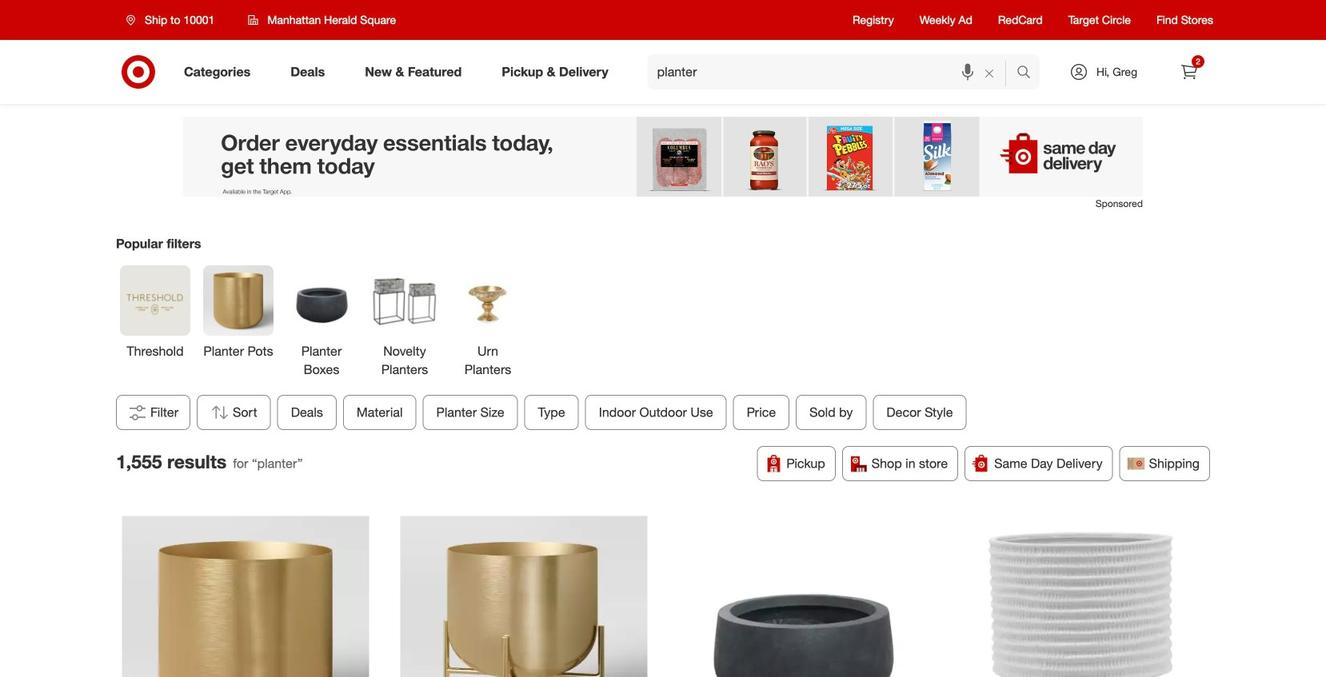 Task type: vqa. For each thing, say whether or not it's contained in the screenshot.
What can we help you find? suggestions appear below search field
yes



Task type: describe. For each thing, give the bounding box(es) containing it.
advertisement element
[[183, 117, 1144, 197]]



Task type: locate. For each thing, give the bounding box(es) containing it.
sagebrook home textured round ceramic planter pot with wood stand image
[[957, 516, 1205, 678], [957, 516, 1205, 678]]

rosemead home & garden, inc. 16" wide kante lightweight concrete outdoor bowl planter pot charcoal black image
[[679, 516, 926, 678], [679, 516, 926, 678]]

What can we help you find? suggestions appear below search field
[[648, 54, 1021, 90]]

medium brass planter - threshold™ image
[[122, 516, 369, 678], [122, 516, 369, 678]]

brass stand planter - threshold™ image
[[401, 516, 648, 678], [401, 516, 648, 678]]



